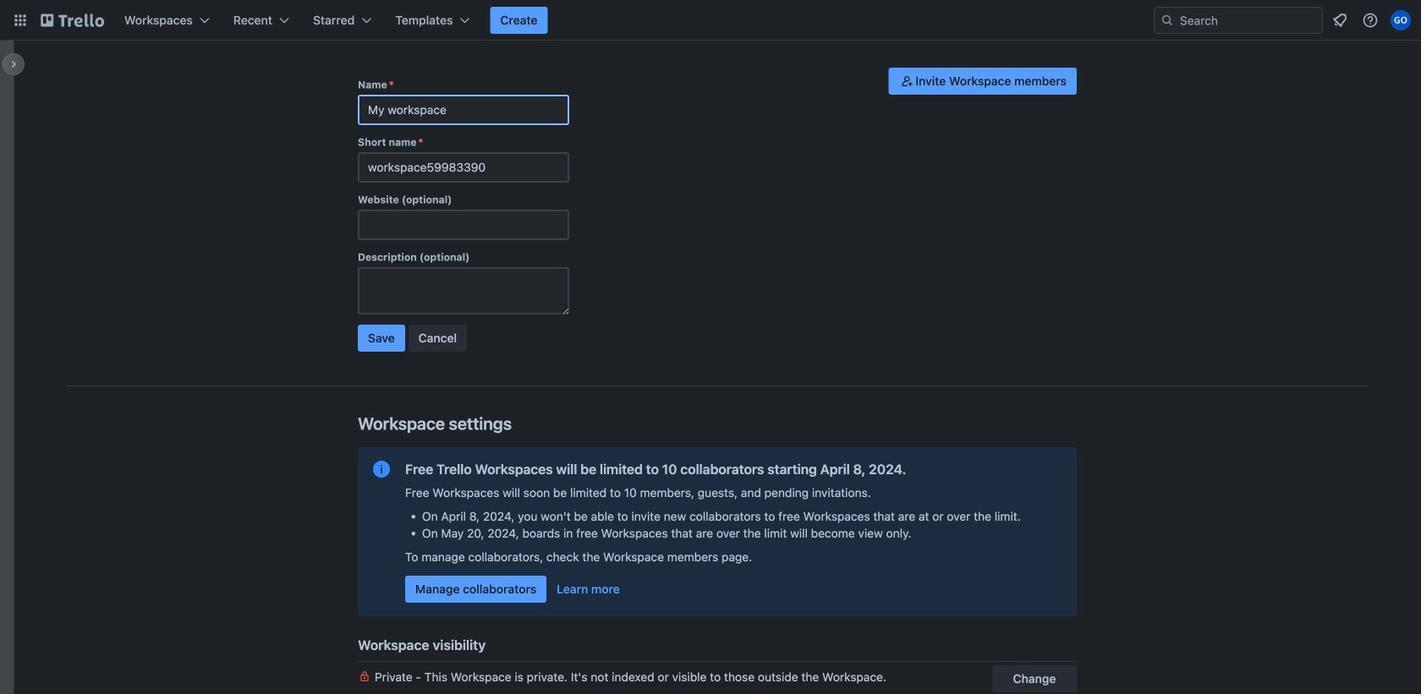 Task type: locate. For each thing, give the bounding box(es) containing it.
None text field
[[358, 210, 569, 240]]

None text field
[[358, 95, 569, 125], [358, 152, 569, 183], [358, 267, 569, 315], [358, 95, 569, 125], [358, 152, 569, 183], [358, 267, 569, 315]]

sm image
[[899, 73, 915, 90]]

search image
[[1161, 14, 1174, 27]]

gary orlando (garyorlando) image
[[1391, 10, 1411, 30]]

open information menu image
[[1362, 12, 1379, 29]]

back to home image
[[41, 7, 104, 34]]

organizationdetailform element
[[358, 78, 569, 359]]

Search field
[[1174, 8, 1322, 33]]



Task type: describe. For each thing, give the bounding box(es) containing it.
primary element
[[0, 0, 1421, 41]]

0 notifications image
[[1330, 10, 1350, 30]]



Task type: vqa. For each thing, say whether or not it's contained in the screenshot.
the top COLOR: ORANGE, TITLE: NONE "IMAGE"
no



